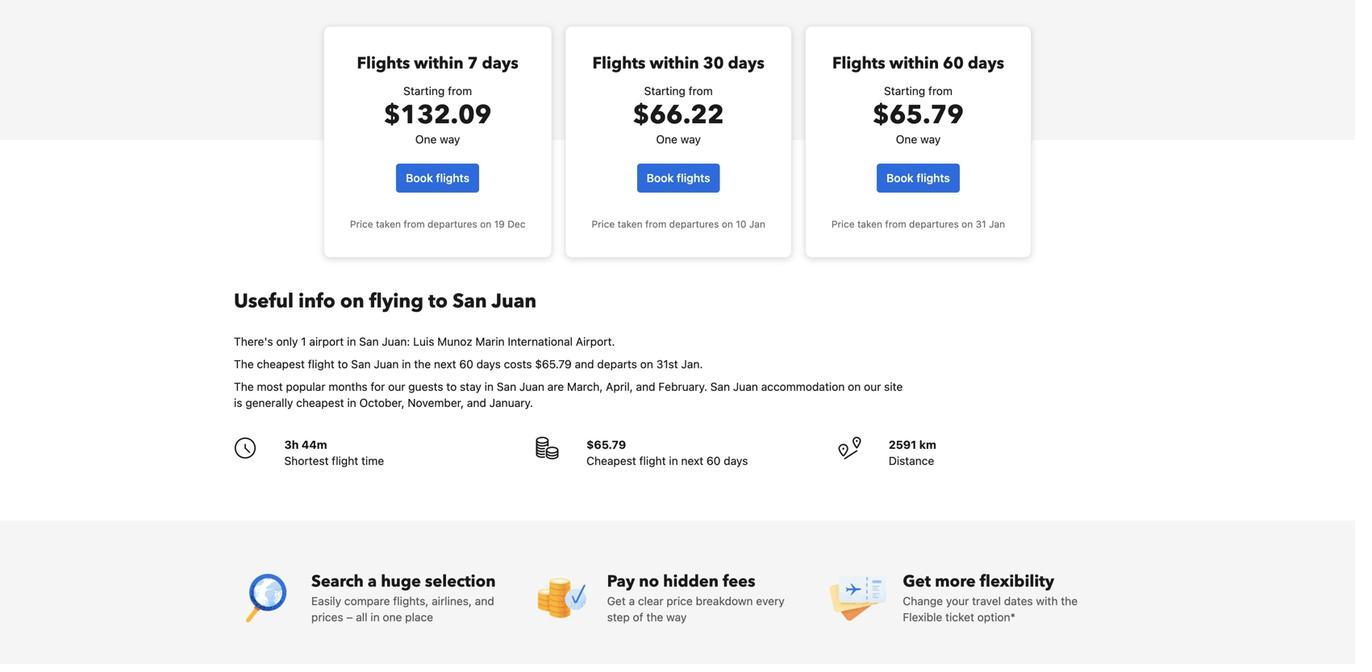 Task type: describe. For each thing, give the bounding box(es) containing it.
no
[[639, 571, 659, 593]]

and inside the search a huge selection easily compare flights, airlines, and prices – all in one place
[[475, 595, 494, 608]]

fees
[[723, 571, 756, 593]]

san juan accommodation on our site is generally cheapest in october, november, and january.
[[234, 380, 903, 410]]

starting from $132.09 one way
[[384, 84, 492, 146]]

international
[[508, 335, 573, 349]]

next inside $65.79 cheapest flight in next 60 days
[[681, 455, 704, 468]]

more
[[935, 571, 976, 593]]

taken for $132.09
[[376, 219, 401, 230]]

there's only 1 airport in san juan: luis munoz marin international airport.
[[234, 335, 615, 349]]

$65.79 inside $65.79 cheapest flight in next 60 days
[[587, 439, 626, 452]]

are
[[548, 380, 564, 394]]

san up 'munoz'
[[453, 288, 487, 315]]

from inside starting from $132.09 one way
[[448, 84, 472, 98]]

compare
[[344, 595, 390, 608]]

price taken from departures on 10 jan
[[592, 219, 766, 230]]

starting from $65.79 one way
[[873, 84, 964, 146]]

step
[[607, 611, 630, 625]]

7
[[468, 52, 478, 75]]

days inside $65.79 cheapest flight in next 60 days
[[724, 455, 748, 468]]

popular
[[286, 380, 326, 394]]

flexibility
[[980, 571, 1055, 593]]

the inside "pay no hidden fees get a clear price breakdown every step of the way"
[[647, 611, 664, 625]]

the for the cheapest flight to san juan in the next 60 days costs $65.79 and departs on 31st jan.
[[234, 358, 254, 371]]

price for $65.79
[[832, 219, 855, 230]]

flights for $132.09
[[357, 52, 410, 75]]

3h 44m shortest flight time
[[284, 439, 384, 468]]

in down juan:
[[402, 358, 411, 371]]

starting from $66.22 one way
[[633, 84, 724, 146]]

book for $65.79
[[887, 171, 914, 185]]

san inside san juan accommodation on our site is generally cheapest in october, november, and january.
[[711, 380, 730, 394]]

october,
[[359, 397, 405, 410]]

january.
[[490, 397, 533, 410]]

way for $132.09
[[440, 133, 460, 146]]

juan up "for"
[[374, 358, 399, 371]]

way inside "pay no hidden fees get a clear price breakdown every step of the way"
[[667, 611, 687, 625]]

flights,
[[393, 595, 429, 608]]

distance
[[889, 455, 935, 468]]

km
[[920, 439, 937, 452]]

on left "10"
[[722, 219, 733, 230]]

get inside the get more flexibility change your travel dates with the flexible ticket option*
[[903, 571, 931, 593]]

within for $66.22
[[650, 52, 699, 75]]

only
[[276, 335, 298, 349]]

0 vertical spatial the
[[414, 358, 431, 371]]

prices
[[311, 611, 343, 625]]

generally
[[246, 397, 293, 410]]

airlines,
[[432, 595, 472, 608]]

february.
[[659, 380, 708, 394]]

for
[[371, 380, 385, 394]]

get inside "pay no hidden fees get a clear price breakdown every step of the way"
[[607, 595, 626, 608]]

san up 'january.'
[[497, 380, 517, 394]]

time
[[362, 455, 384, 468]]

the cheapest flight to san juan in the next 60 days costs $65.79 and departs on 31st jan.
[[234, 358, 703, 371]]

3h
[[284, 439, 299, 452]]

within for $65.79
[[890, 52, 939, 75]]

one for $66.22
[[656, 133, 678, 146]]

selection
[[425, 571, 496, 593]]

and up march,
[[575, 358, 594, 371]]

book flights link for $66.22
[[637, 164, 720, 193]]

–
[[346, 611, 353, 625]]

1 vertical spatial $65.79
[[535, 358, 572, 371]]

airport
[[309, 335, 344, 349]]

the inside the get more flexibility change your travel dates with the flexible ticket option*
[[1061, 595, 1078, 608]]

one
[[383, 611, 402, 625]]

taken for $65.79
[[858, 219, 883, 230]]

site
[[884, 380, 903, 394]]

days for $65.79
[[968, 52, 1005, 75]]

jan.
[[681, 358, 703, 371]]

flights for $132.09
[[436, 171, 470, 185]]

2591 km distance
[[889, 439, 937, 468]]

days for $66.22
[[728, 52, 765, 75]]

useful info on flying to san juan
[[234, 288, 537, 315]]

huge
[[381, 571, 421, 593]]

departures for $132.09
[[428, 219, 478, 230]]

0 vertical spatial next
[[434, 358, 456, 371]]

san left juan:
[[359, 335, 379, 349]]

starting for $65.79
[[884, 84, 926, 98]]

luis
[[413, 335, 434, 349]]

flexible
[[903, 611, 943, 625]]

of
[[633, 611, 644, 625]]

$65.79 cheapest flight in next 60 days
[[587, 439, 748, 468]]

guests
[[408, 380, 443, 394]]

search
[[311, 571, 364, 593]]

every
[[756, 595, 785, 608]]

19
[[494, 219, 505, 230]]

most
[[257, 380, 283, 394]]

munoz
[[438, 335, 473, 349]]

1
[[301, 335, 306, 349]]

in inside the search a huge selection easily compare flights, airlines, and prices – all in one place
[[371, 611, 380, 625]]

1 vertical spatial 60
[[460, 358, 474, 371]]

31
[[976, 219, 987, 230]]

flights within 30 days
[[593, 52, 765, 75]]

get more flexibility change your travel dates with the flexible ticket option*
[[903, 571, 1078, 625]]

november,
[[408, 397, 464, 410]]

juan:
[[382, 335, 410, 349]]

search a huge selection easily compare flights, airlines, and prices – all in one place
[[311, 571, 496, 625]]

a inside the search a huge selection easily compare flights, airlines, and prices – all in one place
[[368, 571, 377, 593]]

$132.09
[[384, 98, 492, 133]]

ticket
[[946, 611, 975, 625]]

juan inside san juan accommodation on our site is generally cheapest in october, november, and january.
[[733, 380, 758, 394]]

airport.
[[576, 335, 615, 349]]

option*
[[978, 611, 1016, 625]]

shortest
[[284, 455, 329, 468]]

breakdown
[[696, 595, 753, 608]]

costs
[[504, 358, 532, 371]]

book for $132.09
[[406, 171, 433, 185]]



Task type: vqa. For each thing, say whether or not it's contained in the screenshot.
Get more flexibility Change your travel dates with the Flexible ticket option*
yes



Task type: locate. For each thing, give the bounding box(es) containing it.
jan for $66.22
[[749, 219, 766, 230]]

2 horizontal spatial departures
[[909, 219, 959, 230]]

starting down flights within 30 days
[[644, 84, 686, 98]]

from inside starting from $65.79 one way
[[929, 84, 953, 98]]

is
[[234, 397, 242, 410]]

2 horizontal spatial one
[[896, 133, 918, 146]]

pay no hidden fees get a clear price breakdown every step of the way
[[607, 571, 785, 625]]

1 horizontal spatial flights
[[677, 171, 711, 185]]

to up months
[[338, 358, 348, 371]]

the up "is"
[[234, 380, 254, 394]]

price
[[667, 595, 693, 608]]

on right info in the left top of the page
[[340, 288, 364, 315]]

starting for $132.09
[[404, 84, 445, 98]]

from
[[448, 84, 472, 98], [689, 84, 713, 98], [929, 84, 953, 98], [404, 219, 425, 230], [646, 219, 667, 230], [885, 219, 907, 230]]

book flights link
[[396, 164, 479, 193], [637, 164, 720, 193], [877, 164, 960, 193]]

book flights link for $65.79
[[877, 164, 960, 193]]

useful
[[234, 288, 294, 315]]

way down flights within 60 days
[[921, 133, 941, 146]]

juan
[[492, 288, 537, 315], [374, 358, 399, 371], [520, 380, 545, 394], [733, 380, 758, 394]]

next
[[434, 358, 456, 371], [681, 455, 704, 468]]

2 jan from the left
[[989, 219, 1006, 230]]

get up change
[[903, 571, 931, 593]]

book flights for $65.79
[[887, 171, 950, 185]]

on inside san juan accommodation on our site is generally cheapest in october, november, and january.
[[848, 380, 861, 394]]

60 up starting from $65.79 one way
[[943, 52, 964, 75]]

departures for $65.79
[[909, 219, 959, 230]]

1 our from the left
[[388, 380, 405, 394]]

book up price taken from departures on 31 jan
[[887, 171, 914, 185]]

1 one from the left
[[415, 133, 437, 146]]

our right "for"
[[388, 380, 405, 394]]

flights for $65.79
[[833, 52, 886, 75]]

with
[[1036, 595, 1058, 608]]

departs
[[597, 358, 637, 371]]

1 horizontal spatial taken
[[618, 219, 643, 230]]

0 horizontal spatial book flights
[[406, 171, 470, 185]]

taken for $66.22
[[618, 219, 643, 230]]

0 horizontal spatial book
[[406, 171, 433, 185]]

3 flights from the left
[[917, 171, 950, 185]]

price
[[350, 219, 373, 230], [592, 219, 615, 230], [832, 219, 855, 230]]

departures
[[428, 219, 478, 230], [669, 219, 719, 230], [909, 219, 959, 230]]

way inside starting from $132.09 one way
[[440, 133, 460, 146]]

within
[[414, 52, 464, 75], [650, 52, 699, 75], [890, 52, 939, 75]]

1 flights from the left
[[436, 171, 470, 185]]

1 book flights from the left
[[406, 171, 470, 185]]

2 within from the left
[[650, 52, 699, 75]]

starting for $66.22
[[644, 84, 686, 98]]

$65.79 up are
[[535, 358, 572, 371]]

0 horizontal spatial starting
[[404, 84, 445, 98]]

2 book flights link from the left
[[637, 164, 720, 193]]

2 starting from the left
[[644, 84, 686, 98]]

the down clear at the bottom left
[[647, 611, 664, 625]]

1 vertical spatial get
[[607, 595, 626, 608]]

marin
[[476, 335, 505, 349]]

2 horizontal spatial 60
[[943, 52, 964, 75]]

and inside san juan accommodation on our site is generally cheapest in october, november, and january.
[[467, 397, 486, 410]]

flights up price taken from departures on 31 jan
[[917, 171, 950, 185]]

2 book flights from the left
[[647, 171, 711, 185]]

book flights up price taken from departures on 31 jan
[[887, 171, 950, 185]]

days for $132.09
[[482, 52, 519, 75]]

1 horizontal spatial get
[[903, 571, 931, 593]]

0 vertical spatial a
[[368, 571, 377, 593]]

price taken from departures on 31 jan
[[832, 219, 1006, 230]]

pay
[[607, 571, 635, 593]]

0 horizontal spatial within
[[414, 52, 464, 75]]

30
[[703, 52, 724, 75]]

in right all
[[371, 611, 380, 625]]

3 book from the left
[[887, 171, 914, 185]]

price for $132.09
[[350, 219, 373, 230]]

our left site
[[864, 380, 881, 394]]

flying
[[369, 288, 424, 315]]

0 horizontal spatial a
[[368, 571, 377, 593]]

1 jan from the left
[[749, 219, 766, 230]]

3 within from the left
[[890, 52, 939, 75]]

the down luis
[[414, 358, 431, 371]]

2 price from the left
[[592, 219, 615, 230]]

1 departures from the left
[[428, 219, 478, 230]]

flights within 7 days
[[357, 52, 519, 75]]

2 horizontal spatial taken
[[858, 219, 883, 230]]

2 vertical spatial $65.79
[[587, 439, 626, 452]]

on left 19
[[480, 219, 492, 230]]

flights up starting from $65.79 one way
[[833, 52, 886, 75]]

on
[[480, 219, 492, 230], [722, 219, 733, 230], [962, 219, 973, 230], [340, 288, 364, 315], [640, 358, 653, 371], [848, 380, 861, 394]]

juan left accommodation
[[733, 380, 758, 394]]

one
[[415, 133, 437, 146], [656, 133, 678, 146], [896, 133, 918, 146]]

2 horizontal spatial the
[[1061, 595, 1078, 608]]

book flights link up price taken from departures on 31 jan
[[877, 164, 960, 193]]

0 horizontal spatial get
[[607, 595, 626, 608]]

0 vertical spatial the
[[234, 358, 254, 371]]

our
[[388, 380, 405, 394], [864, 380, 881, 394]]

1 horizontal spatial our
[[864, 380, 881, 394]]

book flights for $66.22
[[647, 171, 711, 185]]

60 up the most popular months for our guests to stay in san juan are march, april, and february. at the bottom of page
[[460, 358, 474, 371]]

3 taken from the left
[[858, 219, 883, 230]]

our inside san juan accommodation on our site is generally cheapest in october, november, and january.
[[864, 380, 881, 394]]

there's
[[234, 335, 273, 349]]

3 flights from the left
[[833, 52, 886, 75]]

price for $66.22
[[592, 219, 615, 230]]

months
[[329, 380, 368, 394]]

book flights up price taken from departures on 10 jan
[[647, 171, 711, 185]]

3 one from the left
[[896, 133, 918, 146]]

1 horizontal spatial jan
[[989, 219, 1006, 230]]

0 horizontal spatial flights
[[436, 171, 470, 185]]

60 down february.
[[707, 455, 721, 468]]

flight left the 'time'
[[332, 455, 358, 468]]

the
[[414, 358, 431, 371], [1061, 595, 1078, 608], [647, 611, 664, 625]]

departures left the 31
[[909, 219, 959, 230]]

book flights link for $132.09
[[396, 164, 479, 193]]

and right april,
[[636, 380, 656, 394]]

1 horizontal spatial a
[[629, 595, 635, 608]]

1 horizontal spatial $65.79
[[587, 439, 626, 452]]

2 horizontal spatial flights
[[833, 52, 886, 75]]

travel
[[972, 595, 1001, 608]]

on left site
[[848, 380, 861, 394]]

1 the from the top
[[234, 358, 254, 371]]

starting inside starting from $132.09 one way
[[404, 84, 445, 98]]

a up 'compare'
[[368, 571, 377, 593]]

accommodation
[[761, 380, 845, 394]]

3 departures from the left
[[909, 219, 959, 230]]

1 vertical spatial the
[[234, 380, 254, 394]]

cheapest down popular
[[296, 397, 344, 410]]

2 horizontal spatial book flights
[[887, 171, 950, 185]]

cheapest inside san juan accommodation on our site is generally cheapest in october, november, and january.
[[296, 397, 344, 410]]

1 horizontal spatial within
[[650, 52, 699, 75]]

0 horizontal spatial next
[[434, 358, 456, 371]]

2 book from the left
[[647, 171, 674, 185]]

0 horizontal spatial one
[[415, 133, 437, 146]]

book flights up the price taken from departures on 19 dec
[[406, 171, 470, 185]]

san right february.
[[711, 380, 730, 394]]

1 horizontal spatial departures
[[669, 219, 719, 230]]

1 horizontal spatial the
[[647, 611, 664, 625]]

flight inside 3h 44m shortest flight time
[[332, 455, 358, 468]]

get
[[903, 571, 931, 593], [607, 595, 626, 608]]

2 horizontal spatial within
[[890, 52, 939, 75]]

in inside san juan accommodation on our site is generally cheapest in october, november, and january.
[[347, 397, 356, 410]]

book up price taken from departures on 10 jan
[[647, 171, 674, 185]]

2 the from the top
[[234, 380, 254, 394]]

0 horizontal spatial the
[[414, 358, 431, 371]]

3 book flights link from the left
[[877, 164, 960, 193]]

2 horizontal spatial price
[[832, 219, 855, 230]]

cheapest down only
[[257, 358, 305, 371]]

april,
[[606, 380, 633, 394]]

all
[[356, 611, 368, 625]]

one for $132.09
[[415, 133, 437, 146]]

10
[[736, 219, 747, 230]]

way for $66.22
[[681, 133, 701, 146]]

2 horizontal spatial flights
[[917, 171, 950, 185]]

0 vertical spatial get
[[903, 571, 931, 593]]

2 horizontal spatial book flights link
[[877, 164, 960, 193]]

44m
[[302, 439, 327, 452]]

way down flights within 30 days
[[681, 133, 701, 146]]

san up months
[[351, 358, 371, 371]]

next down february.
[[681, 455, 704, 468]]

2 our from the left
[[864, 380, 881, 394]]

price taken from departures on 19 dec
[[350, 219, 526, 230]]

and down stay
[[467, 397, 486, 410]]

clear
[[638, 595, 664, 608]]

way down the flights within 7 days
[[440, 133, 460, 146]]

in right airport
[[347, 335, 356, 349]]

one down flights within 30 days
[[656, 133, 678, 146]]

2 horizontal spatial starting
[[884, 84, 926, 98]]

one down flights within 60 days
[[896, 133, 918, 146]]

book
[[406, 171, 433, 185], [647, 171, 674, 185], [887, 171, 914, 185]]

1 flights from the left
[[357, 52, 410, 75]]

starting down the flights within 7 days
[[404, 84, 445, 98]]

2 horizontal spatial book
[[887, 171, 914, 185]]

book up the price taken from departures on 19 dec
[[406, 171, 433, 185]]

way for $65.79
[[921, 133, 941, 146]]

jan right the 31
[[989, 219, 1006, 230]]

flights for $66.22
[[677, 171, 711, 185]]

in
[[347, 335, 356, 349], [402, 358, 411, 371], [485, 380, 494, 394], [347, 397, 356, 410], [669, 455, 678, 468], [371, 611, 380, 625]]

2 vertical spatial the
[[647, 611, 664, 625]]

1 book from the left
[[406, 171, 433, 185]]

one for $65.79
[[896, 133, 918, 146]]

to left stay
[[447, 380, 457, 394]]

on left the 31
[[962, 219, 973, 230]]

flights for $65.79
[[917, 171, 950, 185]]

flight for cheapest
[[640, 455, 666, 468]]

0 horizontal spatial price
[[350, 219, 373, 230]]

flights up price taken from departures on 10 jan
[[677, 171, 711, 185]]

within up starting from $65.79 one way
[[890, 52, 939, 75]]

3 starting from the left
[[884, 84, 926, 98]]

0 horizontal spatial $65.79
[[535, 358, 572, 371]]

on left 31st
[[640, 358, 653, 371]]

1 taken from the left
[[376, 219, 401, 230]]

0 horizontal spatial departures
[[428, 219, 478, 230]]

$66.22
[[633, 98, 724, 133]]

departures left 19
[[428, 219, 478, 230]]

0 horizontal spatial taken
[[376, 219, 401, 230]]

2 vertical spatial to
[[447, 380, 457, 394]]

within left 7
[[414, 52, 464, 75]]

flights
[[357, 52, 410, 75], [593, 52, 646, 75], [833, 52, 886, 75]]

the for the most popular months for our guests to stay in san juan are march, april, and february.
[[234, 380, 254, 394]]

your
[[946, 595, 969, 608]]

starting inside starting from $65.79 one way
[[884, 84, 926, 98]]

flight inside $65.79 cheapest flight in next 60 days
[[640, 455, 666, 468]]

2 vertical spatial 60
[[707, 455, 721, 468]]

from inside "starting from $66.22 one way"
[[689, 84, 713, 98]]

3 price from the left
[[832, 219, 855, 230]]

days
[[482, 52, 519, 75], [728, 52, 765, 75], [968, 52, 1005, 75], [477, 358, 501, 371], [724, 455, 748, 468]]

0 vertical spatial cheapest
[[257, 358, 305, 371]]

flight for cheapest
[[308, 358, 335, 371]]

1 horizontal spatial one
[[656, 133, 678, 146]]

within for $132.09
[[414, 52, 464, 75]]

flight down airport
[[308, 358, 335, 371]]

1 horizontal spatial book flights
[[647, 171, 711, 185]]

info
[[299, 288, 335, 315]]

0 vertical spatial to
[[428, 288, 448, 315]]

dec
[[508, 219, 526, 230]]

$65.79 down flights within 60 days
[[873, 98, 964, 133]]

flights up $66.22
[[593, 52, 646, 75]]

0 horizontal spatial 60
[[460, 358, 474, 371]]

the most popular months for our guests to stay in san juan are march, april, and february.
[[234, 380, 708, 394]]

departures for $66.22
[[669, 219, 719, 230]]

0 horizontal spatial our
[[388, 380, 405, 394]]

1 horizontal spatial starting
[[644, 84, 686, 98]]

0 horizontal spatial jan
[[749, 219, 766, 230]]

flight
[[308, 358, 335, 371], [332, 455, 358, 468], [640, 455, 666, 468]]

the right with
[[1061, 595, 1078, 608]]

1 vertical spatial a
[[629, 595, 635, 608]]

1 horizontal spatial price
[[592, 219, 615, 230]]

1 horizontal spatial book flights link
[[637, 164, 720, 193]]

place
[[405, 611, 433, 625]]

juan left are
[[520, 380, 545, 394]]

2 flights from the left
[[677, 171, 711, 185]]

3 book flights from the left
[[887, 171, 950, 185]]

1 vertical spatial to
[[338, 358, 348, 371]]

2 taken from the left
[[618, 219, 643, 230]]

jan right "10"
[[749, 219, 766, 230]]

1 horizontal spatial 60
[[707, 455, 721, 468]]

60 inside $65.79 cheapest flight in next 60 days
[[707, 455, 721, 468]]

book flights for $132.09
[[406, 171, 470, 185]]

jan for $65.79
[[989, 219, 1006, 230]]

flights up the price taken from departures on 19 dec
[[436, 171, 470, 185]]

2 departures from the left
[[669, 219, 719, 230]]

flights for $66.22
[[593, 52, 646, 75]]

starting down flights within 60 days
[[884, 84, 926, 98]]

one inside "starting from $66.22 one way"
[[656, 133, 678, 146]]

the down there's
[[234, 358, 254, 371]]

one down the flights within 7 days
[[415, 133, 437, 146]]

2 horizontal spatial $65.79
[[873, 98, 964, 133]]

1 horizontal spatial next
[[681, 455, 704, 468]]

flight right cheapest
[[640, 455, 666, 468]]

1 vertical spatial the
[[1061, 595, 1078, 608]]

1 book flights link from the left
[[396, 164, 479, 193]]

flights within 60 days
[[833, 52, 1005, 75]]

book flights link up the price taken from departures on 19 dec
[[396, 164, 479, 193]]

departures left "10"
[[669, 219, 719, 230]]

starting inside "starting from $66.22 one way"
[[644, 84, 686, 98]]

0 horizontal spatial flights
[[357, 52, 410, 75]]

cheapest
[[257, 358, 305, 371], [296, 397, 344, 410]]

2 one from the left
[[656, 133, 678, 146]]

way inside starting from $65.79 one way
[[921, 133, 941, 146]]

1 within from the left
[[414, 52, 464, 75]]

within left 30
[[650, 52, 699, 75]]

$65.79
[[873, 98, 964, 133], [535, 358, 572, 371], [587, 439, 626, 452]]

book for $66.22
[[647, 171, 674, 185]]

and
[[575, 358, 594, 371], [636, 380, 656, 394], [467, 397, 486, 410], [475, 595, 494, 608]]

2591
[[889, 439, 917, 452]]

way
[[440, 133, 460, 146], [681, 133, 701, 146], [921, 133, 941, 146], [667, 611, 687, 625]]

stay
[[460, 380, 482, 394]]

to right flying
[[428, 288, 448, 315]]

$65.79 up cheapest
[[587, 439, 626, 452]]

starting
[[404, 84, 445, 98], [644, 84, 686, 98], [884, 84, 926, 98]]

march,
[[567, 380, 603, 394]]

way inside "starting from $66.22 one way"
[[681, 133, 701, 146]]

dates
[[1004, 595, 1033, 608]]

1 horizontal spatial flights
[[593, 52, 646, 75]]

to
[[428, 288, 448, 315], [338, 358, 348, 371], [447, 380, 457, 394]]

way down price
[[667, 611, 687, 625]]

one inside starting from $65.79 one way
[[896, 133, 918, 146]]

hidden
[[663, 571, 719, 593]]

next down 'munoz'
[[434, 358, 456, 371]]

1 price from the left
[[350, 219, 373, 230]]

easily
[[311, 595, 341, 608]]

1 horizontal spatial book
[[647, 171, 674, 185]]

get up step
[[607, 595, 626, 608]]

in right cheapest
[[669, 455, 678, 468]]

a inside "pay no hidden fees get a clear price breakdown every step of the way"
[[629, 595, 635, 608]]

in inside $65.79 cheapest flight in next 60 days
[[669, 455, 678, 468]]

1 vertical spatial cheapest
[[296, 397, 344, 410]]

0 vertical spatial 60
[[943, 52, 964, 75]]

2 flights from the left
[[593, 52, 646, 75]]

cheapest
[[587, 455, 636, 468]]

1 vertical spatial next
[[681, 455, 704, 468]]

31st
[[657, 358, 678, 371]]

change
[[903, 595, 943, 608]]

a up of
[[629, 595, 635, 608]]

and down selection
[[475, 595, 494, 608]]

san
[[453, 288, 487, 315], [359, 335, 379, 349], [351, 358, 371, 371], [497, 380, 517, 394], [711, 380, 730, 394]]

juan up marin
[[492, 288, 537, 315]]

1 starting from the left
[[404, 84, 445, 98]]

0 vertical spatial $65.79
[[873, 98, 964, 133]]

in right stay
[[485, 380, 494, 394]]

0 horizontal spatial book flights link
[[396, 164, 479, 193]]

60
[[943, 52, 964, 75], [460, 358, 474, 371], [707, 455, 721, 468]]

in down months
[[347, 397, 356, 410]]

flights up $132.09
[[357, 52, 410, 75]]

book flights link up price taken from departures on 10 jan
[[637, 164, 720, 193]]

one inside starting from $132.09 one way
[[415, 133, 437, 146]]



